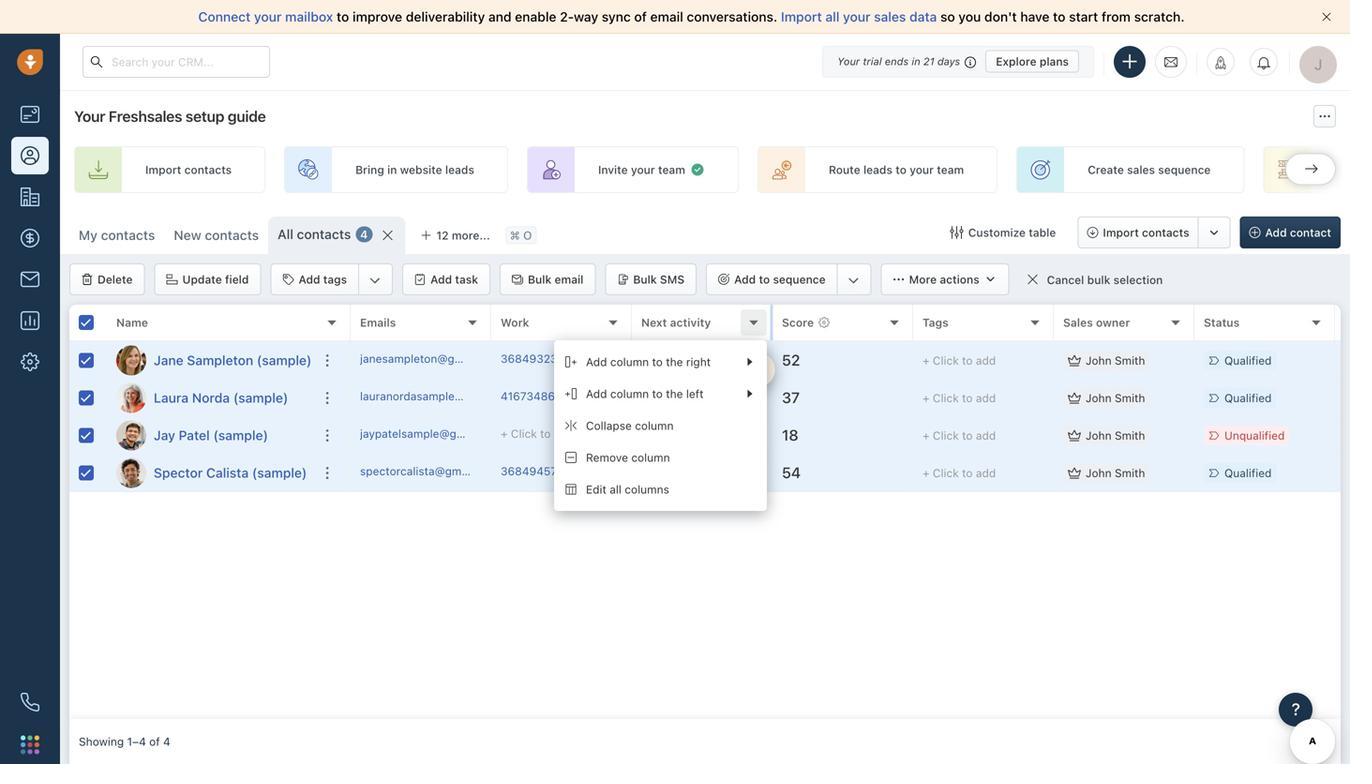 Task type: describe. For each thing, give the bounding box(es) containing it.
team inside invite your team "link"
[[658, 163, 686, 176]]

remove column
[[586, 451, 670, 464]]

import contacts for import contacts link at the top left of page
[[145, 163, 232, 176]]

4 inside all contacts 4
[[360, 228, 368, 241]]

route
[[829, 163, 861, 176]]

selected.
[[709, 363, 758, 377]]

conversations.
[[687, 9, 778, 24]]

import for "import contacts" button
[[1103, 226, 1139, 239]]

your for your trial ends in 21 days
[[838, 55, 860, 68]]

add for add column to the right
[[586, 355, 607, 369]]

edit all columns menu item
[[554, 474, 767, 506]]

bulk for bulk email
[[528, 273, 552, 286]]

0 vertical spatial of
[[635, 9, 647, 24]]

don't
[[985, 9, 1017, 24]]

your left mailbox
[[254, 9, 282, 24]]

container_wx8msf4aqz5i3rn1 image inside invite your team "link"
[[690, 162, 705, 177]]

4167348672
[[501, 390, 569, 403]]

add tags button
[[271, 265, 358, 295]]

freshworks switcher image
[[21, 736, 39, 754]]

lauranordasample@gmail.com
[[360, 390, 520, 403]]

new
[[174, 227, 201, 243]]

task for 18
[[676, 429, 698, 442]]

0 vertical spatial all
[[826, 9, 840, 24]]

from
[[1102, 9, 1131, 24]]

bulk email button
[[500, 264, 596, 295]]

add for add tags
[[299, 273, 320, 286]]

name
[[116, 316, 148, 329]]

container_wx8msf4aqz5i3rn1 image for 37
[[1068, 392, 1082, 405]]

contacts inside button
[[1143, 226, 1190, 239]]

john smith for 37
[[1086, 392, 1146, 405]]

deliverability
[[406, 9, 485, 24]]

Search your CRM... text field
[[83, 46, 270, 78]]

18
[[782, 426, 799, 444]]

row group containing 52
[[351, 342, 1351, 492]]

guide
[[228, 107, 266, 125]]

add for 37
[[976, 392, 996, 405]]

john smith for 54
[[1086, 467, 1146, 480]]

spectorcalista@gmail.com 3684945781
[[360, 465, 570, 478]]

janesampleton@gmail.com link
[[360, 351, 502, 371]]

j image
[[116, 421, 146, 451]]

patel
[[179, 428, 210, 443]]

sync
[[602, 9, 631, 24]]

add for add contact
[[1266, 226, 1287, 239]]

task inside add task button
[[455, 273, 478, 286]]

name column header
[[107, 305, 351, 342]]

data
[[910, 9, 937, 24]]

container_wx8msf4aqz5i3rn1 image for cancel bulk selection
[[1027, 273, 1040, 286]]

connect your mailbox link
[[198, 9, 337, 24]]

edit all columns
[[586, 483, 670, 496]]

update
[[182, 273, 222, 286]]

your up trial
[[843, 9, 871, 24]]

have
[[1021, 9, 1050, 24]]

52
[[782, 351, 801, 369]]

column for collapse column
[[635, 419, 674, 432]]

row group containing jane sampleton (sample)
[[69, 342, 351, 492]]

add for 18
[[976, 429, 996, 442]]

0 horizontal spatial in
[[387, 163, 397, 176]]

your freshsales setup guide
[[74, 107, 266, 125]]

customize
[[969, 226, 1026, 239]]

laura norda (sample)
[[154, 390, 288, 406]]

emails
[[360, 316, 396, 329]]

press space to deselect this row. row containing 18
[[351, 417, 1351, 455]]

customize table button
[[939, 217, 1069, 249]]

explore plans
[[996, 55, 1069, 68]]

import contacts button
[[1078, 217, 1199, 249]]

my contacts
[[79, 227, 155, 243]]

add column to the right
[[586, 355, 711, 369]]

angle down image for add tags
[[370, 271, 381, 290]]

new contacts
[[174, 227, 259, 243]]

score
[[782, 316, 814, 329]]

bulk
[[1088, 273, 1111, 286]]

connect your mailbox to improve deliverability and enable 2-way sync of email conversations. import all your sales data so you don't have to start from scratch.
[[198, 9, 1185, 24]]

delete button
[[69, 264, 145, 295]]

invite your team
[[598, 163, 686, 176]]

create sales sequence
[[1088, 163, 1211, 176]]

enable
[[515, 9, 557, 24]]

l image
[[116, 383, 146, 413]]

work
[[501, 316, 530, 329]]

click for 52
[[933, 354, 959, 367]]

import for import contacts link at the top left of page
[[145, 163, 181, 176]]

tags
[[923, 316, 949, 329]]

12 more... button
[[410, 222, 501, 249]]

contacts right new
[[205, 227, 259, 243]]

explore
[[996, 55, 1037, 68]]

s image
[[116, 458, 146, 488]]

leads inside bring in website leads link
[[445, 163, 475, 176]]

john for 18
[[1086, 429, 1112, 442]]

container_wx8msf4aqz5i3rn1 image for 18
[[1068, 429, 1082, 442]]

+ add task for 37
[[642, 392, 698, 405]]

remove column menu item
[[554, 442, 767, 474]]

mailbox
[[285, 9, 333, 24]]

+ click to add for 37
[[923, 392, 996, 405]]

add to sequence group
[[706, 264, 872, 295]]

21
[[924, 55, 935, 68]]

way
[[574, 9, 599, 24]]

(sample) for spector calista (sample)
[[252, 465, 307, 481]]

sequence for add to sequence
[[773, 273, 826, 286]]

lauranordasample@gmail.com link
[[360, 388, 520, 408]]

import contacts link
[[74, 146, 266, 193]]

o
[[524, 229, 532, 242]]

close image
[[1323, 12, 1332, 22]]

12
[[437, 229, 449, 242]]

left
[[687, 387, 704, 400]]

4167348672 link
[[501, 388, 569, 408]]

37
[[782, 389, 800, 407]]

3684945781 link
[[501, 463, 570, 483]]

john for 54
[[1086, 467, 1112, 480]]

janesampleton@gmail.com
[[360, 352, 502, 365]]

angle down image for add to sequence
[[849, 271, 860, 290]]

add to sequence
[[735, 273, 826, 286]]

qualified for 54
[[1225, 467, 1272, 480]]

all
[[278, 227, 294, 242]]

12 more...
[[437, 229, 490, 242]]

column for add column to the left
[[610, 387, 649, 400]]

0 horizontal spatial of
[[149, 735, 160, 748]]

all contacts 4
[[278, 227, 368, 242]]

spector calista (sample) link
[[154, 464, 307, 483]]

the for right
[[666, 355, 683, 369]]

showing 1–4 of 4
[[79, 735, 170, 748]]

spector
[[154, 465, 203, 481]]

1 horizontal spatial email
[[651, 9, 684, 24]]

2-
[[560, 9, 574, 24]]

54
[[782, 464, 801, 482]]

plans
[[1040, 55, 1069, 68]]

janesampleton@gmail.com 3684932360
[[360, 352, 572, 365]]

import all your sales data link
[[781, 9, 941, 24]]

setup
[[186, 107, 224, 125]]

tags
[[323, 273, 347, 286]]

your inside route leads to your team link
[[910, 163, 934, 176]]

jaypatelsample@gmail.com
[[360, 427, 504, 440]]

3684932360 link
[[501, 351, 572, 371]]

jane sampleton (sample)
[[154, 353, 312, 368]]

the for left
[[666, 387, 683, 400]]

add for add to sequence
[[735, 273, 756, 286]]

spectorcalista@gmail.com
[[360, 465, 500, 478]]



Task type: vqa. For each thing, say whether or not it's contained in the screenshot.
route leads to your team
yes



Task type: locate. For each thing, give the bounding box(es) containing it.
name row
[[69, 305, 351, 342]]

(sample) right sampleton
[[257, 353, 312, 368]]

import contacts for "import contacts" button
[[1103, 226, 1190, 239]]

collapse column
[[586, 419, 674, 432]]

add contact button
[[1241, 217, 1341, 249]]

sequence
[[1159, 163, 1211, 176], [773, 273, 826, 286]]

1 horizontal spatial sales
[[1128, 163, 1156, 176]]

3 john smith from the top
[[1086, 429, 1146, 442]]

import contacts inside button
[[1103, 226, 1190, 239]]

leads right route
[[864, 163, 893, 176]]

0 horizontal spatial import contacts
[[145, 163, 232, 176]]

2 the from the top
[[666, 387, 683, 400]]

qualified up unqualified
[[1225, 392, 1272, 405]]

email inside 'button'
[[555, 273, 584, 286]]

owner
[[1097, 316, 1131, 329]]

2 row group from the left
[[351, 342, 1351, 492]]

sequence inside 'link'
[[1159, 163, 1211, 176]]

⌘ o
[[510, 229, 532, 242]]

in left 21
[[912, 55, 921, 68]]

sales inside 'link'
[[1128, 163, 1156, 176]]

import inside import contacts link
[[145, 163, 181, 176]]

1 john smith from the top
[[1086, 354, 1146, 367]]

0 vertical spatial container_wx8msf4aqz5i3rn1 image
[[690, 162, 705, 177]]

0 vertical spatial qualified
[[1225, 354, 1272, 367]]

all inside 'menu item'
[[610, 483, 622, 496]]

3 + click to add from the top
[[923, 429, 996, 442]]

0 horizontal spatial bulk
[[528, 273, 552, 286]]

more actions
[[909, 273, 980, 286]]

0 vertical spatial import
[[781, 9, 822, 24]]

1 vertical spatial qualified
[[1225, 392, 1272, 405]]

the left left
[[666, 387, 683, 400]]

2 vertical spatial 4
[[163, 735, 170, 748]]

john for 52
[[1086, 354, 1112, 367]]

1 team from the left
[[658, 163, 686, 176]]

1 horizontal spatial import contacts
[[1103, 226, 1190, 239]]

0 vertical spatial sales
[[874, 9, 906, 24]]

(sample) right calista
[[252, 465, 307, 481]]

invite your team link
[[527, 146, 739, 193]]

1 vertical spatial all
[[610, 483, 622, 496]]

+ add task
[[642, 392, 698, 405], [642, 429, 698, 442]]

your
[[838, 55, 860, 68], [74, 107, 105, 125]]

0 horizontal spatial sequence
[[773, 273, 826, 286]]

press space to deselect this row. row up 54 on the right bottom of the page
[[351, 417, 1351, 455]]

qualified down status
[[1225, 354, 1272, 367]]

container_wx8msf4aqz5i3rn1 image left customize
[[951, 226, 964, 239]]

sequence up import contacts 'group' in the top right of the page
[[1159, 163, 1211, 176]]

contacts right my
[[101, 227, 155, 243]]

0 vertical spatial + add task
[[642, 392, 698, 405]]

0 vertical spatial in
[[912, 55, 921, 68]]

jay patel (sample) link
[[154, 426, 268, 445]]

contacts down setup
[[184, 163, 232, 176]]

of
[[635, 9, 647, 24], [149, 735, 160, 748]]

1 vertical spatial container_wx8msf4aqz5i3rn1 image
[[951, 226, 964, 239]]

press space to deselect this row. row containing 54
[[351, 455, 1351, 492]]

your left trial
[[838, 55, 860, 68]]

0 horizontal spatial sales
[[874, 9, 906, 24]]

bulk sms
[[633, 273, 685, 286]]

contacts up the selection
[[1143, 226, 1190, 239]]

grid
[[69, 305, 1351, 719]]

import contacts down setup
[[145, 163, 232, 176]]

bring
[[356, 163, 384, 176]]

4 john from the top
[[1086, 467, 1112, 480]]

team up customize table button
[[937, 163, 964, 176]]

2 vertical spatial import
[[1103, 226, 1139, 239]]

the
[[666, 355, 683, 369], [666, 387, 683, 400]]

your left the freshsales
[[74, 107, 105, 125]]

cancel
[[1047, 273, 1085, 286]]

leads right website
[[445, 163, 475, 176]]

2 horizontal spatial import
[[1103, 226, 1139, 239]]

press space to deselect this row. row containing laura norda (sample)
[[69, 380, 351, 417]]

click for 37
[[933, 392, 959, 405]]

press space to deselect this row. row containing 37
[[351, 380, 1351, 417]]

in
[[912, 55, 921, 68], [387, 163, 397, 176]]

sequence for create sales sequence
[[1159, 163, 1211, 176]]

2 team from the left
[[937, 163, 964, 176]]

edit
[[586, 483, 607, 496]]

contacts right all
[[297, 227, 351, 242]]

2 vertical spatial qualified
[[1225, 467, 1272, 480]]

0 vertical spatial import contacts
[[145, 163, 232, 176]]

3 john from the top
[[1086, 429, 1112, 442]]

sequence up score
[[773, 273, 826, 286]]

+ add task up collapse column menu item
[[642, 392, 698, 405]]

laura
[[154, 390, 189, 406]]

jay
[[154, 428, 175, 443]]

add for 52
[[976, 354, 996, 367]]

2 horizontal spatial 4
[[650, 363, 657, 377]]

task down 12 more...
[[455, 273, 478, 286]]

4 right 1–4 at the bottom left
[[163, 735, 170, 748]]

bring in website leads
[[356, 163, 475, 176]]

2 vertical spatial task
[[676, 429, 698, 442]]

0 vertical spatial your
[[838, 55, 860, 68]]

0 horizontal spatial leads
[[445, 163, 475, 176]]

add for 54
[[976, 467, 996, 480]]

column up "collapse column"
[[610, 387, 649, 400]]

0 horizontal spatial all
[[610, 483, 622, 496]]

container_wx8msf4aqz5i3rn1 image inside customize table button
[[951, 226, 964, 239]]

your for your freshsales setup guide
[[74, 107, 105, 125]]

1 vertical spatial sequence
[[773, 273, 826, 286]]

1 horizontal spatial container_wx8msf4aqz5i3rn1 image
[[951, 226, 964, 239]]

2 bulk from the left
[[633, 273, 657, 286]]

unqualified
[[1225, 429, 1285, 442]]

angle down image right tags on the left top of the page
[[370, 271, 381, 290]]

john smith for 18
[[1086, 429, 1146, 442]]

contacts inside grid
[[660, 363, 706, 377]]

1 horizontal spatial in
[[912, 55, 921, 68]]

add for add task
[[431, 273, 452, 286]]

(sample) for jane sampleton (sample)
[[257, 353, 312, 368]]

click
[[933, 354, 959, 367], [933, 392, 959, 405], [511, 427, 537, 440], [933, 429, 959, 442], [933, 467, 959, 480]]

remove
[[586, 451, 628, 464]]

import inside "import contacts" button
[[1103, 226, 1139, 239]]

1 horizontal spatial all
[[826, 9, 840, 24]]

john for 37
[[1086, 392, 1112, 405]]

phone element
[[11, 684, 49, 721]]

task down left
[[676, 429, 698, 442]]

your right route
[[910, 163, 934, 176]]

sales right create
[[1128, 163, 1156, 176]]

all up your trial ends in 21 days
[[826, 9, 840, 24]]

1 horizontal spatial angle down image
[[849, 271, 860, 290]]

angle down image inside add tags group
[[370, 271, 381, 290]]

0 vertical spatial sequence
[[1159, 163, 1211, 176]]

qualified down unqualified
[[1225, 467, 1272, 480]]

column up add column to the left
[[610, 355, 649, 369]]

next activity
[[642, 316, 711, 329]]

import contacts up the selection
[[1103, 226, 1190, 239]]

all contacts link
[[278, 225, 351, 244]]

0 horizontal spatial import
[[145, 163, 181, 176]]

start
[[1069, 9, 1099, 24]]

all
[[826, 9, 840, 24], [610, 483, 622, 496]]

container_wx8msf4aqz5i3rn1 image left cancel
[[1027, 273, 1040, 286]]

you
[[959, 9, 981, 24]]

add contact
[[1266, 226, 1332, 239]]

qualified for 52
[[1225, 354, 1272, 367]]

delete
[[98, 273, 133, 286]]

set link
[[1264, 146, 1351, 193]]

route leads to your team
[[829, 163, 964, 176]]

press space to deselect this row. row containing jane sampleton (sample)
[[69, 342, 351, 380]]

right
[[687, 355, 711, 369]]

column inside menu item
[[632, 451, 670, 464]]

0 horizontal spatial team
[[658, 163, 686, 176]]

1 vertical spatial the
[[666, 387, 683, 400]]

1 vertical spatial + add task
[[642, 429, 698, 442]]

task down 4 contacts selected.
[[676, 392, 698, 405]]

1 vertical spatial in
[[387, 163, 397, 176]]

2 qualified from the top
[[1225, 392, 1272, 405]]

+ click to add for 18
[[923, 429, 996, 442]]

1 vertical spatial your
[[74, 107, 105, 125]]

1 bulk from the left
[[528, 273, 552, 286]]

0 vertical spatial the
[[666, 355, 683, 369]]

next
[[642, 316, 667, 329]]

column inside menu item
[[635, 419, 674, 432]]

route leads to your team link
[[758, 146, 998, 193]]

trial
[[863, 55, 882, 68]]

2 john from the top
[[1086, 392, 1112, 405]]

press space to deselect this row. row down norda
[[69, 417, 351, 455]]

1 vertical spatial task
[[676, 392, 698, 405]]

4 right all contacts link
[[360, 228, 368, 241]]

collapse column menu item
[[554, 410, 767, 442]]

of right sync
[[635, 9, 647, 24]]

container_wx8msf4aqz5i3rn1 image
[[690, 162, 705, 177], [951, 226, 964, 239], [1027, 273, 1040, 286]]

2 angle down image from the left
[[849, 271, 860, 290]]

your inside invite your team "link"
[[631, 163, 655, 176]]

team right invite in the top left of the page
[[658, 163, 686, 176]]

jane sampleton (sample) link
[[154, 351, 312, 370]]

your trial ends in 21 days
[[838, 55, 961, 68]]

contacts up left
[[660, 363, 706, 377]]

bulk for bulk sms
[[633, 273, 657, 286]]

phone image
[[21, 693, 39, 712]]

norda
[[192, 390, 230, 406]]

column
[[610, 355, 649, 369], [610, 387, 649, 400], [635, 419, 674, 432], [632, 451, 670, 464]]

add inside button
[[735, 273, 756, 286]]

column up "columns"
[[632, 451, 670, 464]]

sequence inside button
[[773, 273, 826, 286]]

0 vertical spatial 4
[[360, 228, 368, 241]]

0 horizontal spatial angle down image
[[370, 271, 381, 290]]

sales left data
[[874, 9, 906, 24]]

2 vertical spatial container_wx8msf4aqz5i3rn1 image
[[1027, 273, 1040, 286]]

menu
[[554, 340, 767, 511]]

add task
[[431, 273, 478, 286]]

import down your freshsales setup guide
[[145, 163, 181, 176]]

team inside route leads to your team link
[[937, 163, 964, 176]]

(sample) up 'spector calista (sample)'
[[213, 428, 268, 443]]

1 horizontal spatial team
[[937, 163, 964, 176]]

bulk inside bulk sms button
[[633, 273, 657, 286]]

(sample) for jay patel (sample)
[[213, 428, 268, 443]]

1 john from the top
[[1086, 354, 1112, 367]]

2 john smith from the top
[[1086, 392, 1146, 405]]

container_wx8msf4aqz5i3rn1 image
[[642, 354, 655, 367], [1068, 354, 1082, 367], [1068, 392, 1082, 405], [1068, 429, 1082, 442], [1068, 467, 1082, 480]]

1 vertical spatial sales
[[1128, 163, 1156, 176]]

your right invite in the top left of the page
[[631, 163, 655, 176]]

improve
[[353, 9, 403, 24]]

1 angle down image from the left
[[370, 271, 381, 290]]

1 + add task from the top
[[642, 392, 698, 405]]

⌘
[[510, 229, 520, 242]]

add column to the left
[[586, 387, 704, 400]]

container_wx8msf4aqz5i3rn1 image for 52
[[1068, 354, 1082, 367]]

4 up add column to the left
[[650, 363, 657, 377]]

jane
[[154, 353, 184, 368]]

1 qualified from the top
[[1225, 354, 1272, 367]]

1 horizontal spatial your
[[838, 55, 860, 68]]

collapse
[[586, 419, 632, 432]]

3 qualified from the top
[[1225, 467, 1272, 480]]

1 vertical spatial 4
[[650, 363, 657, 377]]

1 the from the top
[[666, 355, 683, 369]]

of right 1–4 at the bottom left
[[149, 735, 160, 748]]

bulk down o
[[528, 273, 552, 286]]

+ add task up remove column
[[642, 429, 698, 442]]

0 horizontal spatial container_wx8msf4aqz5i3rn1 image
[[690, 162, 705, 177]]

task for 37
[[676, 392, 698, 405]]

add tags group
[[271, 264, 393, 295]]

more actions button
[[881, 264, 1010, 295]]

spector calista (sample)
[[154, 465, 307, 481]]

column for add column to the right
[[610, 355, 649, 369]]

press space to deselect this row. row up 18
[[351, 380, 1351, 417]]

container_wx8msf4aqz5i3rn1 image for customize table
[[951, 226, 964, 239]]

1 horizontal spatial leads
[[864, 163, 893, 176]]

2 horizontal spatial container_wx8msf4aqz5i3rn1 image
[[1027, 273, 1040, 286]]

import contacts group
[[1078, 217, 1231, 249]]

import right conversations.
[[781, 9, 822, 24]]

4 smith from the top
[[1115, 467, 1146, 480]]

email image
[[1165, 54, 1178, 70]]

column for remove column
[[632, 451, 670, 464]]

press space to deselect this row. row up jay patel (sample)
[[69, 380, 351, 417]]

column up remove column menu item
[[635, 419, 674, 432]]

explore plans link
[[986, 50, 1080, 73]]

(sample) for laura norda (sample)
[[233, 390, 288, 406]]

1 horizontal spatial import
[[781, 9, 822, 24]]

bring in website leads link
[[284, 146, 508, 193]]

4 john smith from the top
[[1086, 467, 1146, 480]]

1 vertical spatial import contacts
[[1103, 226, 1190, 239]]

0 vertical spatial task
[[455, 273, 478, 286]]

bulk left sms
[[633, 273, 657, 286]]

sampleton
[[187, 353, 253, 368]]

add task button
[[402, 264, 491, 295]]

columns
[[625, 483, 670, 496]]

1 leads from the left
[[445, 163, 475, 176]]

smith for 18
[[1115, 429, 1146, 442]]

click for 54
[[933, 467, 959, 480]]

john smith
[[1086, 354, 1146, 367], [1086, 392, 1146, 405], [1086, 429, 1146, 442], [1086, 467, 1146, 480]]

update field button
[[154, 264, 261, 295]]

in right bring
[[387, 163, 397, 176]]

+ click to add for 52
[[923, 354, 996, 367]]

to inside button
[[759, 273, 770, 286]]

1 smith from the top
[[1115, 354, 1146, 367]]

1 vertical spatial import
[[145, 163, 181, 176]]

press space to deselect this row. row containing jay patel (sample)
[[69, 417, 351, 455]]

1 horizontal spatial 4
[[360, 228, 368, 241]]

so
[[941, 9, 956, 24]]

smith for 54
[[1115, 467, 1146, 480]]

0 vertical spatial email
[[651, 9, 684, 24]]

press space to deselect this row. row up norda
[[69, 342, 351, 380]]

angle down image
[[370, 271, 381, 290], [849, 271, 860, 290]]

(sample) down jane sampleton (sample) link
[[233, 390, 288, 406]]

menu containing add column to the right
[[554, 340, 767, 511]]

status
[[1204, 316, 1240, 329]]

+ add task for 18
[[642, 429, 698, 442]]

press space to deselect this row. row containing 52
[[351, 342, 1351, 380]]

press space to deselect this row. row containing spector calista (sample)
[[69, 455, 351, 492]]

smith for 52
[[1115, 354, 1146, 367]]

import up cancel bulk selection
[[1103, 226, 1139, 239]]

click for 18
[[933, 429, 959, 442]]

more
[[909, 273, 937, 286]]

add for add column to the left
[[586, 387, 607, 400]]

2 + click to add from the top
[[923, 392, 996, 405]]

press space to deselect this row. row down jay patel (sample) link
[[69, 455, 351, 492]]

2 + add task from the top
[[642, 429, 698, 442]]

press space to deselect this row. row down score
[[351, 342, 1351, 380]]

container_wx8msf4aqz5i3rn1 image for 54
[[1068, 467, 1082, 480]]

add tags
[[299, 273, 347, 286]]

j image
[[116, 346, 146, 376]]

1 + click to add from the top
[[923, 354, 996, 367]]

2 leads from the left
[[864, 163, 893, 176]]

add inside 'button'
[[299, 273, 320, 286]]

0 horizontal spatial email
[[555, 273, 584, 286]]

add to sequence button
[[707, 265, 837, 295]]

row group
[[69, 342, 351, 492], [351, 342, 1351, 492]]

import
[[781, 9, 822, 24], [145, 163, 181, 176], [1103, 226, 1139, 239]]

+
[[923, 354, 930, 367], [923, 392, 930, 405], [642, 392, 649, 405], [501, 427, 508, 440], [923, 429, 930, 442], [642, 429, 649, 442], [923, 467, 930, 480]]

showing
[[79, 735, 124, 748]]

the left right
[[666, 355, 683, 369]]

3 smith from the top
[[1115, 429, 1146, 442]]

2 smith from the top
[[1115, 392, 1146, 405]]

angle down image left more
[[849, 271, 860, 290]]

1 horizontal spatial bulk
[[633, 273, 657, 286]]

cancel bulk selection
[[1047, 273, 1163, 286]]

1 vertical spatial of
[[149, 735, 160, 748]]

smith for 37
[[1115, 392, 1146, 405]]

all right edit
[[610, 483, 622, 496]]

1 horizontal spatial of
[[635, 9, 647, 24]]

scratch.
[[1135, 9, 1185, 24]]

more...
[[452, 229, 490, 242]]

press space to deselect this row. row down 18
[[351, 455, 1351, 492]]

ends
[[885, 55, 909, 68]]

grid containing 52
[[69, 305, 1351, 719]]

container_wx8msf4aqz5i3rn1 image right the invite your team
[[690, 162, 705, 177]]

0 horizontal spatial 4
[[163, 735, 170, 748]]

qualified for 37
[[1225, 392, 1272, 405]]

set
[[1335, 163, 1351, 176]]

4
[[360, 228, 368, 241], [650, 363, 657, 377], [163, 735, 170, 748]]

+ click to add
[[923, 354, 996, 367], [923, 392, 996, 405], [923, 429, 996, 442], [923, 467, 996, 480]]

angle down image inside add to sequence group
[[849, 271, 860, 290]]

press space to deselect this row. row
[[69, 342, 351, 380], [351, 342, 1351, 380], [69, 380, 351, 417], [351, 380, 1351, 417], [69, 417, 351, 455], [351, 417, 1351, 455], [69, 455, 351, 492], [351, 455, 1351, 492]]

1 vertical spatial email
[[555, 273, 584, 286]]

1–4
[[127, 735, 146, 748]]

4 + click to add from the top
[[923, 467, 996, 480]]

+ click to add for 54
[[923, 467, 996, 480]]

1 row group from the left
[[69, 342, 351, 492]]

days
[[938, 55, 961, 68]]

leads inside route leads to your team link
[[864, 163, 893, 176]]

bulk inside bulk email 'button'
[[528, 273, 552, 286]]

john smith for 52
[[1086, 354, 1146, 367]]

0 horizontal spatial your
[[74, 107, 105, 125]]

1 horizontal spatial sequence
[[1159, 163, 1211, 176]]



